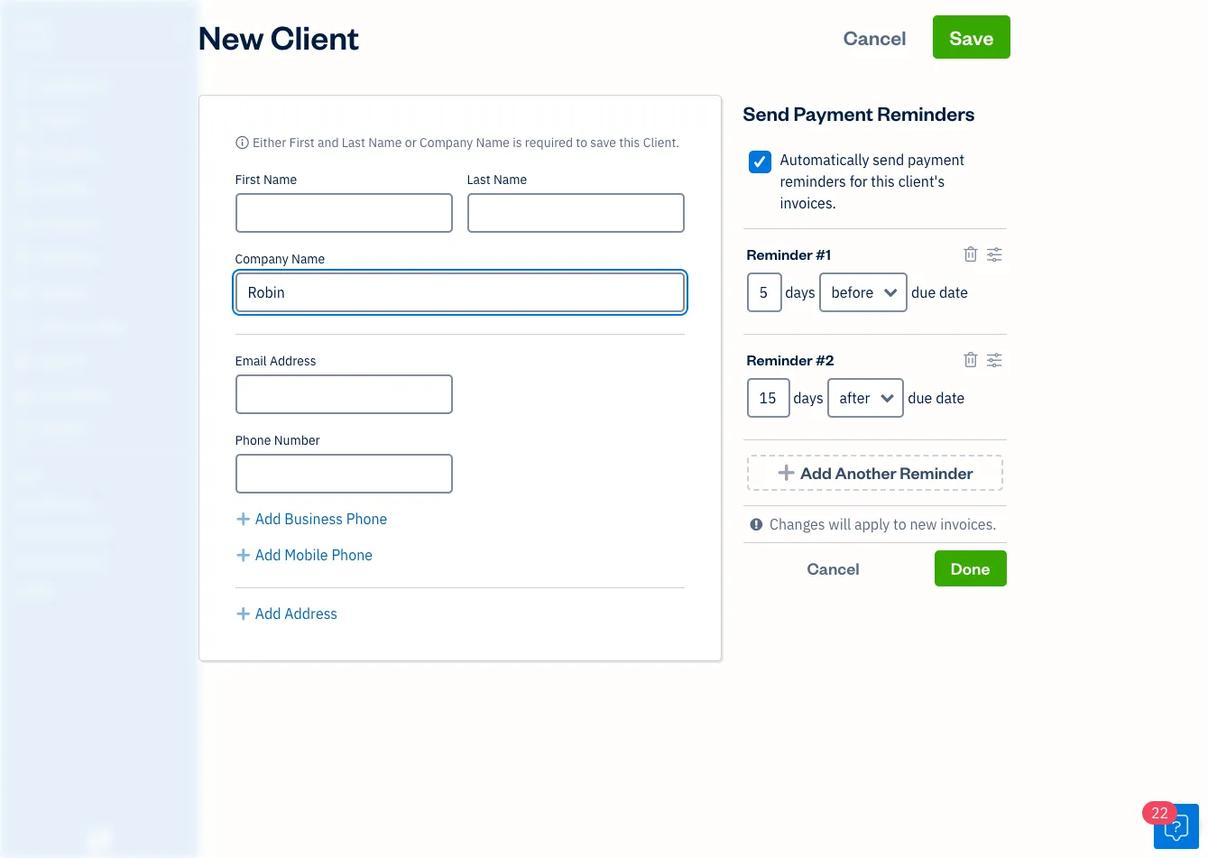 Task type: vqa. For each thing, say whether or not it's contained in the screenshot.
"Grouped"
no



Task type: describe. For each thing, give the bounding box(es) containing it.
1
[[826, 245, 831, 264]]

check image
[[752, 153, 768, 171]]

reminders
[[878, 100, 975, 125]]

apply
[[855, 515, 890, 533]]

first name
[[235, 171, 297, 188]]

automatically send payment reminders for this client's invoices.
[[780, 151, 965, 212]]

0 vertical spatial cancel
[[844, 24, 907, 50]]

name left or
[[368, 134, 402, 151]]

another
[[835, 462, 897, 483]]

add for add address
[[255, 605, 281, 623]]

1 vertical spatial cancel button
[[743, 551, 924, 587]]

money image
[[12, 353, 33, 371]]

reminder # 2
[[747, 350, 834, 369]]

add for add another reminder
[[801, 462, 832, 483]]

primary image
[[235, 134, 250, 151]]

exclamationcircle image
[[751, 514, 763, 535]]

save
[[591, 134, 616, 151]]

this inside automatically send payment reminders for this client's invoices.
[[871, 172, 895, 190]]

Email Address text field
[[235, 375, 453, 414]]

name left is
[[476, 134, 510, 151]]

expense image
[[12, 250, 33, 268]]

dashboard image
[[12, 79, 33, 97]]

send
[[743, 100, 790, 125]]

new client
[[198, 15, 359, 58]]

add another reminder
[[801, 462, 974, 483]]

phone number
[[235, 432, 320, 449]]

due for 2
[[908, 389, 933, 407]]

days for 1
[[786, 283, 816, 301]]

0 vertical spatial cancel button
[[827, 15, 923, 59]]

before
[[832, 283, 874, 301]]

email
[[235, 353, 267, 369]]

Company Name text field
[[235, 273, 685, 312]]

reminder for reminder # 2
[[747, 350, 813, 369]]

taras
[[14, 16, 50, 34]]

1 horizontal spatial company
[[420, 134, 473, 151]]

due date for 2
[[908, 389, 965, 407]]

First Name text field
[[235, 193, 453, 233]]

plus image for add business phone
[[235, 508, 252, 530]]

0 horizontal spatial to
[[576, 134, 588, 151]]

0 vertical spatial phone
[[235, 432, 271, 449]]

either first and last name or company name is required to save this client.
[[253, 134, 680, 151]]

payment image
[[12, 216, 33, 234]]

Last Name text field
[[467, 193, 685, 233]]

save
[[950, 24, 994, 50]]

email address
[[235, 353, 316, 369]]

payment reminder offset in days text field for reminder # 1
[[747, 273, 782, 312]]

remove reminder #2 image
[[963, 349, 979, 371]]

Phone Number text field
[[235, 454, 453, 494]]

1 horizontal spatial to
[[894, 515, 907, 533]]

new
[[910, 515, 937, 533]]

company name
[[235, 251, 325, 267]]

client image
[[12, 113, 33, 131]]

automatically
[[780, 151, 870, 169]]

add for add business phone
[[255, 510, 281, 528]]

business
[[285, 510, 343, 528]]

project image
[[12, 284, 33, 302]]

required
[[525, 134, 573, 151]]

add mobile phone
[[255, 546, 373, 564]]

reminder for reminder # 1
[[747, 245, 813, 264]]

phone for add mobile phone
[[332, 546, 373, 564]]

1 horizontal spatial invoices.
[[941, 515, 997, 533]]

add business phone button
[[235, 508, 388, 530]]

add another reminder button
[[747, 455, 1003, 491]]

name for last name
[[494, 171, 527, 188]]

1 horizontal spatial last
[[467, 171, 491, 188]]

plus image for add another reminder
[[777, 464, 797, 482]]

done
[[951, 558, 991, 579]]

payment reminder offset in days text field for reminder # 2
[[747, 378, 790, 418]]

is
[[513, 134, 522, 151]]



Task type: locate. For each thing, give the bounding box(es) containing it.
0 vertical spatial invoices.
[[780, 194, 837, 212]]

due right the "after"
[[908, 389, 933, 407]]

settings image
[[14, 583, 193, 598]]

due date down remove reminder #1 image in the right of the page
[[912, 283, 969, 301]]

taras owner
[[14, 16, 50, 50]]

name for first name
[[263, 171, 297, 188]]

date for 1
[[940, 283, 969, 301]]

1 horizontal spatial first
[[289, 134, 315, 151]]

invoices. inside automatically send payment reminders for this client's invoices.
[[780, 194, 837, 212]]

add down add mobile phone button
[[255, 605, 281, 623]]

2
[[826, 350, 834, 369]]

team members image
[[14, 496, 193, 511]]

phone left number
[[235, 432, 271, 449]]

add
[[801, 462, 832, 483], [255, 510, 281, 528], [255, 546, 281, 564], [255, 605, 281, 623]]

1 horizontal spatial this
[[871, 172, 895, 190]]

reminder # 1
[[747, 245, 831, 264]]

0 vertical spatial due date
[[912, 283, 969, 301]]

invoice image
[[12, 181, 33, 199]]

payment reminder timing (before or after due date) field for reminder # 2
[[827, 378, 905, 418]]

1 plus image from the top
[[235, 508, 252, 530]]

2 plus image from the top
[[235, 544, 252, 566]]

phone inside button
[[332, 546, 373, 564]]

add address
[[255, 605, 338, 623]]

1 vertical spatial due
[[908, 389, 933, 407]]

1 vertical spatial cancel
[[807, 558, 860, 579]]

add left mobile
[[255, 546, 281, 564]]

name down is
[[494, 171, 527, 188]]

cancel
[[844, 24, 907, 50], [807, 558, 860, 579]]

address for email address
[[270, 353, 316, 369]]

phone inside 'button'
[[346, 510, 388, 528]]

payment reminder timing (before or after due date) field containing after
[[827, 378, 905, 418]]

0 vertical spatial days
[[786, 283, 816, 301]]

0 vertical spatial reminder
[[747, 245, 813, 264]]

0 vertical spatial this
[[619, 134, 640, 151]]

# for 2
[[816, 350, 826, 369]]

client
[[271, 15, 359, 58]]

date down remove reminder #1 image in the right of the page
[[940, 283, 969, 301]]

due date
[[912, 283, 969, 301], [908, 389, 965, 407]]

add mobile phone button
[[235, 544, 373, 566]]

0 vertical spatial last
[[342, 134, 366, 151]]

add inside 'button'
[[255, 510, 281, 528]]

cancel down the will
[[807, 558, 860, 579]]

send payment reminders
[[743, 100, 975, 125]]

add left another
[[801, 462, 832, 483]]

plus image left add address
[[235, 603, 252, 625]]

1 vertical spatial first
[[235, 171, 260, 188]]

1 vertical spatial date
[[936, 389, 965, 407]]

address inside button
[[285, 605, 338, 623]]

to left the "save"
[[576, 134, 588, 151]]

1 vertical spatial reminder
[[747, 350, 813, 369]]

add for add mobile phone
[[255, 546, 281, 564]]

owner
[[14, 36, 48, 50]]

plus image inside add another reminder button
[[777, 464, 797, 482]]

new
[[198, 15, 264, 58]]

0 vertical spatial company
[[420, 134, 473, 151]]

cancel button up send payment reminders
[[827, 15, 923, 59]]

1 vertical spatial phone
[[346, 510, 388, 528]]

payment
[[794, 100, 874, 125]]

0 horizontal spatial plus image
[[235, 603, 252, 625]]

freshbooks image
[[85, 829, 114, 851]]

this down send
[[871, 172, 895, 190]]

days down the reminder # 2
[[794, 389, 824, 407]]

or
[[405, 134, 417, 151]]

payment reminder timing (before or after due date) field down 1
[[819, 273, 908, 312]]

invoices.
[[780, 194, 837, 212], [941, 515, 997, 533]]

0 horizontal spatial this
[[619, 134, 640, 151]]

plus image left business
[[235, 508, 252, 530]]

last right and
[[342, 134, 366, 151]]

Payment reminder offset in days text field
[[747, 273, 782, 312], [747, 378, 790, 418]]

payment reminder timing (before or after due date) field down 2
[[827, 378, 905, 418]]

1 # from the top
[[816, 245, 826, 264]]

0 vertical spatial date
[[940, 283, 969, 301]]

last name
[[467, 171, 527, 188]]

date for 2
[[936, 389, 965, 407]]

done button
[[935, 551, 1007, 587]]

phone
[[235, 432, 271, 449], [346, 510, 388, 528], [332, 546, 373, 564]]

due for 1
[[912, 283, 936, 301]]

to
[[576, 134, 588, 151], [894, 515, 907, 533]]

phone right mobile
[[332, 546, 373, 564]]

number
[[274, 432, 320, 449]]

reminder
[[747, 245, 813, 264], [747, 350, 813, 369], [900, 462, 974, 483]]

reminder up new
[[900, 462, 974, 483]]

client's
[[899, 172, 945, 190]]

2 # from the top
[[816, 350, 826, 369]]

days for 2
[[794, 389, 824, 407]]

due date for 1
[[912, 283, 969, 301]]

remove reminder #1 image
[[963, 244, 979, 265]]

1 vertical spatial payment reminder timing (before or after due date) field
[[827, 378, 905, 418]]

22 button
[[1143, 801, 1200, 849]]

add address button
[[235, 603, 338, 625]]

plus image
[[235, 508, 252, 530], [235, 544, 252, 566]]

0 vertical spatial plus image
[[777, 464, 797, 482]]

add left business
[[255, 510, 281, 528]]

1 vertical spatial plus image
[[235, 544, 252, 566]]

last down either first and last name or company name is required to save this client.
[[467, 171, 491, 188]]

address right email at the left of the page
[[270, 353, 316, 369]]

payment reminder timing (before or after due date) field for reminder # 1
[[819, 273, 908, 312]]

days down reminder # 1
[[786, 283, 816, 301]]

1 vertical spatial last
[[467, 171, 491, 188]]

after
[[840, 389, 871, 407]]

edit reminder #2 message image
[[987, 349, 1003, 371]]

1 payment reminder offset in days text field from the top
[[747, 273, 782, 312]]

1 vertical spatial address
[[285, 605, 338, 623]]

chart image
[[12, 387, 33, 405]]

0 vertical spatial due
[[912, 283, 936, 301]]

invoices. up done
[[941, 515, 997, 533]]

0 horizontal spatial first
[[235, 171, 260, 188]]

first
[[289, 134, 315, 151], [235, 171, 260, 188]]

0 horizontal spatial last
[[342, 134, 366, 151]]

2 vertical spatial phone
[[332, 546, 373, 564]]

name down first name text box
[[292, 251, 325, 267]]

1 vertical spatial #
[[816, 350, 826, 369]]

plus image up changes
[[777, 464, 797, 482]]

due right before
[[912, 283, 936, 301]]

items and services image
[[14, 525, 193, 540]]

bank connections image
[[14, 554, 193, 569]]

0 vertical spatial address
[[270, 353, 316, 369]]

2 payment reminder offset in days text field from the top
[[747, 378, 790, 418]]

# for 1
[[816, 245, 826, 264]]

0 vertical spatial plus image
[[235, 508, 252, 530]]

cancel up send payment reminders
[[844, 24, 907, 50]]

phone for add business phone
[[346, 510, 388, 528]]

date
[[940, 283, 969, 301], [936, 389, 965, 407]]

1 vertical spatial company
[[235, 251, 289, 267]]

timer image
[[12, 319, 33, 337]]

client.
[[643, 134, 680, 151]]

either
[[253, 134, 286, 151]]

company
[[420, 134, 473, 151], [235, 251, 289, 267]]

reminders
[[780, 172, 847, 190]]

plus image
[[777, 464, 797, 482], [235, 603, 252, 625]]

0 vertical spatial #
[[816, 245, 826, 264]]

mobile
[[285, 546, 328, 564]]

name
[[368, 134, 402, 151], [476, 134, 510, 151], [263, 171, 297, 188], [494, 171, 527, 188], [292, 251, 325, 267]]

0 vertical spatial payment reminder offset in days text field
[[747, 273, 782, 312]]

1 vertical spatial due date
[[908, 389, 965, 407]]

plus image for add address
[[235, 603, 252, 625]]

main element
[[0, 0, 244, 858]]

name down the either
[[263, 171, 297, 188]]

changes will apply to new invoices.
[[770, 515, 997, 533]]

1 vertical spatial plus image
[[235, 603, 252, 625]]

estimate image
[[12, 147, 33, 165]]

1 vertical spatial this
[[871, 172, 895, 190]]

edit reminder #1 message image
[[987, 244, 1003, 265]]

Payment reminder timing (before or after due date) field
[[819, 273, 908, 312], [827, 378, 905, 418]]

invoices. down reminders
[[780, 194, 837, 212]]

send
[[873, 151, 905, 169]]

1 horizontal spatial plus image
[[777, 464, 797, 482]]

save button
[[934, 15, 1010, 59]]

phone down phone number text box
[[346, 510, 388, 528]]

first down the "primary" image at left
[[235, 171, 260, 188]]

this right the "save"
[[619, 134, 640, 151]]

1 vertical spatial invoices.
[[941, 515, 997, 533]]

0 vertical spatial to
[[576, 134, 588, 151]]

1 vertical spatial to
[[894, 515, 907, 533]]

apps image
[[14, 468, 193, 482]]

0 horizontal spatial invoices.
[[780, 194, 837, 212]]

0 vertical spatial first
[[289, 134, 315, 151]]

add inside button
[[255, 546, 281, 564]]

plus image for add mobile phone
[[235, 544, 252, 566]]

this
[[619, 134, 640, 151], [871, 172, 895, 190]]

cancel button
[[827, 15, 923, 59], [743, 551, 924, 587]]

22
[[1152, 804, 1169, 822]]

due
[[912, 283, 936, 301], [908, 389, 933, 407]]

reminder inside button
[[900, 462, 974, 483]]

last
[[342, 134, 366, 151], [467, 171, 491, 188]]

reminder left 2
[[747, 350, 813, 369]]

address
[[270, 353, 316, 369], [285, 605, 338, 623]]

payment reminder timing (before or after due date) field containing before
[[819, 273, 908, 312]]

address down add mobile phone on the left bottom
[[285, 605, 338, 623]]

payment
[[908, 151, 965, 169]]

days
[[786, 283, 816, 301], [794, 389, 824, 407]]

changes
[[770, 515, 826, 533]]

to left new
[[894, 515, 907, 533]]

report image
[[12, 422, 33, 440]]

#
[[816, 245, 826, 264], [816, 350, 826, 369]]

0 vertical spatial payment reminder timing (before or after due date) field
[[819, 273, 908, 312]]

for
[[850, 172, 868, 190]]

will
[[829, 515, 851, 533]]

and
[[318, 134, 339, 151]]

cancel button down the will
[[743, 551, 924, 587]]

payment reminder offset in days text field down reminder # 1
[[747, 273, 782, 312]]

resource center badge image
[[1154, 804, 1200, 849]]

first left and
[[289, 134, 315, 151]]

1 vertical spatial days
[[794, 389, 824, 407]]

1 vertical spatial payment reminder offset in days text field
[[747, 378, 790, 418]]

address for add address
[[285, 605, 338, 623]]

company right or
[[420, 134, 473, 151]]

name for company name
[[292, 251, 325, 267]]

2 vertical spatial reminder
[[900, 462, 974, 483]]

company down first name
[[235, 251, 289, 267]]

date down remove reminder #2 image
[[936, 389, 965, 407]]

plus image left mobile
[[235, 544, 252, 566]]

reminder left 1
[[747, 245, 813, 264]]

payment reminder offset in days text field down the reminder # 2
[[747, 378, 790, 418]]

0 horizontal spatial company
[[235, 251, 289, 267]]

add business phone
[[255, 510, 388, 528]]

due date down remove reminder #2 image
[[908, 389, 965, 407]]



